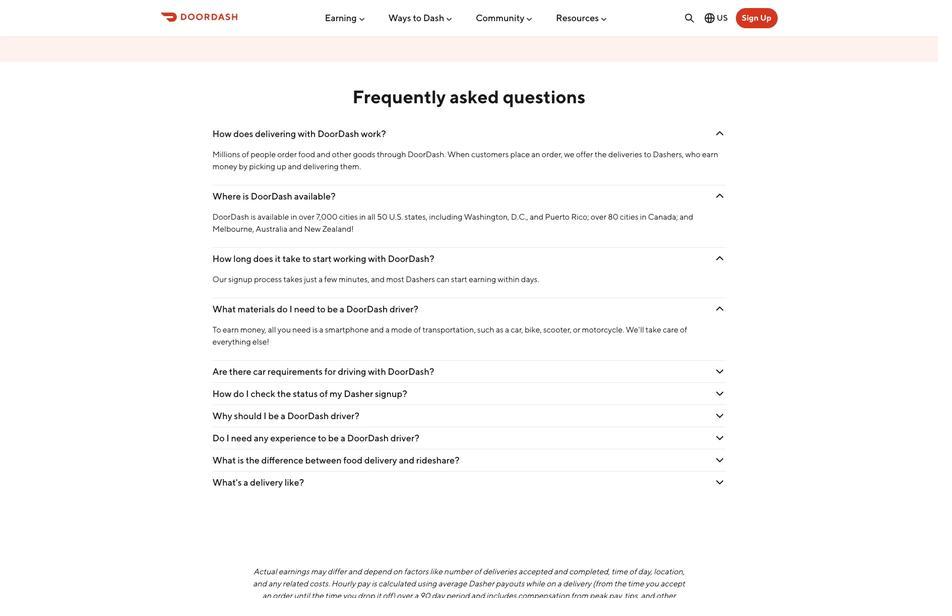Task type: vqa. For each thing, say whether or not it's contained in the screenshot.
"Red"
no



Task type: describe. For each thing, give the bounding box(es) containing it.
average
[[438, 579, 467, 589]]

are there car requirements for driving with doordash?
[[213, 367, 434, 377]]

minutes,
[[339, 275, 370, 284]]

be for experience
[[328, 433, 339, 444]]

the up pay,
[[614, 579, 626, 589]]

1 horizontal spatial start
[[451, 275, 467, 284]]

for
[[325, 367, 336, 377]]

sign up
[[742, 13, 772, 23]]

doordash down how do i check the status of my dasher signup?
[[287, 411, 329, 421]]

earning link
[[325, 8, 366, 27]]

through
[[377, 150, 406, 159]]

may
[[311, 567, 326, 577]]

us
[[717, 13, 728, 23]]

0 horizontal spatial delivery
[[250, 477, 283, 488]]

them.
[[340, 162, 361, 171]]

factors
[[404, 567, 429, 577]]

2 cities from the left
[[620, 212, 639, 222]]

how long does it take to start working with doordash?
[[213, 254, 434, 264]]

1 horizontal spatial on
[[547, 579, 556, 589]]

ways to dash link
[[388, 8, 453, 27]]

2 doordash? from the top
[[388, 367, 434, 377]]

2 vertical spatial with
[[368, 367, 386, 377]]

1 horizontal spatial you
[[343, 591, 356, 599]]

0 vertical spatial with
[[298, 129, 316, 139]]

where
[[213, 191, 241, 202]]

doordash up what is the difference between food delivery and rideshare?
[[347, 433, 389, 444]]

u.s.
[[389, 212, 403, 222]]

pay,
[[609, 591, 623, 599]]

offer
[[576, 150, 593, 159]]

is for available
[[251, 212, 256, 222]]

and left other
[[317, 150, 331, 159]]

and left rideshare?
[[399, 455, 415, 466]]

questions
[[503, 85, 586, 107]]

food inside millions of people order food and other goods through doordash. when customers place an order, we offer the deliveries to dashers, who earn money by picking up and delivering them.
[[298, 150, 315, 159]]

or
[[573, 325, 581, 335]]

depend
[[364, 567, 392, 577]]

a up compensation
[[557, 579, 562, 589]]

order,
[[542, 150, 563, 159]]

a right what's
[[244, 477, 248, 488]]

a up experience
[[281, 411, 286, 421]]

1 doordash? from the top
[[388, 254, 434, 264]]

0 horizontal spatial dasher
[[344, 389, 373, 399]]

it inside actual earnings may differ and depend on factors like number of deliveries accepted and completed, time of day, location, and any related costs. hourly pay is calculated using average dasher payouts while on a delivery (from the time you accept an order until the time you drop it off) over a 90 day period and includes compensation from peak pay, tips, and oth
[[377, 591, 381, 599]]

how do i check the status of my dasher signup?
[[213, 389, 407, 399]]

sign up button
[[736, 8, 778, 28]]

0 vertical spatial time
[[612, 567, 628, 577]]

dashers,
[[653, 150, 684, 159]]

earning
[[469, 275, 496, 284]]

we'll
[[626, 325, 644, 335]]

between
[[305, 455, 342, 466]]

like?
[[285, 477, 304, 488]]

and left most
[[371, 275, 385, 284]]

as
[[496, 325, 504, 335]]

0 horizontal spatial on
[[393, 567, 403, 577]]

frequently asked questions
[[353, 85, 586, 107]]

differ
[[328, 567, 347, 577]]

millions
[[213, 150, 240, 159]]

we
[[564, 150, 575, 159]]

to for what materials do i need to be a doordash driver?
[[317, 304, 326, 315]]

chevron down image for doordash
[[714, 303, 726, 315]]

what's
[[213, 477, 242, 488]]

a up what is the difference between food delivery and rideshare?
[[341, 433, 345, 444]]

accept
[[661, 579, 685, 589]]

status
[[293, 389, 318, 399]]

2 vertical spatial need
[[231, 433, 252, 444]]

a left mode
[[386, 325, 390, 335]]

goods
[[353, 150, 375, 159]]

take inside the to earn money, all you need is a smartphone and a mode of transportation, such as a car, bike, scooter, or motorcycle. we'll take care of everything else!
[[646, 325, 662, 335]]

tips,
[[625, 591, 640, 599]]

order inside millions of people order food and other goods through doordash. when customers place an order, we offer the deliveries to dashers, who earn money by picking up and delivering them.
[[277, 150, 297, 159]]

a right as
[[505, 325, 509, 335]]

accepted
[[519, 567, 552, 577]]

doordash up available
[[251, 191, 292, 202]]

how for how do i check the status of my dasher signup?
[[213, 389, 232, 399]]

up
[[277, 162, 286, 171]]

to left dash
[[413, 12, 422, 23]]

80
[[608, 212, 618, 222]]

1 vertical spatial be
[[268, 411, 279, 421]]

1 horizontal spatial delivery
[[364, 455, 397, 466]]

our signup process takes just a few minutes, and most dashers can start earning within days.
[[213, 275, 539, 284]]

resources link
[[556, 8, 608, 27]]

what is the difference between food delivery and rideshare?
[[213, 455, 460, 466]]

customers
[[471, 150, 509, 159]]

pay
[[357, 579, 370, 589]]

to earn money, all you need is a smartphone and a mode of transportation, such as a car, bike, scooter, or motorcycle. we'll take care of everything else!
[[213, 325, 687, 347]]

rideshare?
[[416, 455, 460, 466]]

location,
[[654, 567, 685, 577]]

1 cities from the left
[[339, 212, 358, 222]]

day,
[[638, 567, 652, 577]]

completed,
[[569, 567, 610, 577]]

and up pay
[[348, 567, 362, 577]]

a up smartphone on the left bottom
[[340, 304, 345, 315]]

all inside the to earn money, all you need is a smartphone and a mode of transportation, such as a car, bike, scooter, or motorcycle. we'll take care of everything else!
[[268, 325, 276, 335]]

driving
[[338, 367, 366, 377]]

(from
[[593, 579, 613, 589]]

work?
[[361, 129, 386, 139]]

canada;
[[648, 212, 678, 222]]

payouts
[[496, 579, 525, 589]]

check
[[251, 389, 275, 399]]

drop
[[358, 591, 375, 599]]

how does delivering with doordash work?
[[213, 129, 386, 139]]

care
[[663, 325, 679, 335]]

calculated
[[379, 579, 416, 589]]

delivering inside millions of people order food and other goods through doordash. when customers place an order, we offer the deliveries to dashers, who earn money by picking up and delivering them.
[[303, 162, 339, 171]]

of left my
[[320, 389, 328, 399]]

be for need
[[327, 304, 338, 315]]

you inside the to earn money, all you need is a smartphone and a mode of transportation, such as a car, bike, scooter, or motorcycle. we'll take care of everything else!
[[278, 325, 291, 335]]

until
[[294, 591, 310, 599]]

ways
[[388, 12, 411, 23]]

doordash inside 'doordash is available in over 7,000 cities in all 50 u.s. states, including washington, d.c., and puerto rico; over 80 cities in canada; and melbourne, australia and new zealand!'
[[213, 212, 249, 222]]

5 chevron down image from the top
[[714, 477, 726, 489]]

do i need any experience to be a doordash driver?
[[213, 433, 419, 444]]

to inside millions of people order food and other goods through doordash. when customers place an order, we offer the deliveries to dashers, who earn money by picking up and delivering them.
[[644, 150, 652, 159]]

scooter,
[[543, 325, 572, 335]]

and right d.c.,
[[530, 212, 544, 222]]

a down what materials do i need to be a doordash driver?
[[319, 325, 324, 335]]

2 horizontal spatial over
[[591, 212, 607, 222]]

and inside the to earn money, all you need is a smartphone and a mode of transportation, such as a car, bike, scooter, or motorcycle. we'll take care of everything else!
[[370, 325, 384, 335]]

money
[[213, 162, 237, 171]]

most
[[386, 275, 404, 284]]

a left 90
[[414, 591, 419, 599]]

of right number
[[474, 567, 481, 577]]

what for what is the difference between food delivery and rideshare?
[[213, 455, 236, 466]]

such
[[477, 325, 494, 335]]

includes
[[487, 591, 517, 599]]

requirements
[[268, 367, 323, 377]]

signup?
[[375, 389, 407, 399]]

costs.
[[310, 579, 330, 589]]

i right should
[[264, 411, 267, 421]]

day
[[432, 591, 445, 599]]

to for how long does it take to start working with doordash?
[[303, 254, 311, 264]]

what for what materials do i need to be a doordash driver?
[[213, 304, 236, 315]]

why
[[213, 411, 232, 421]]

motorcycle.
[[582, 325, 624, 335]]

i right do
[[227, 433, 229, 444]]

sign
[[742, 13, 759, 23]]

1 in from the left
[[291, 212, 297, 222]]

how for how does delivering with doordash work?
[[213, 129, 232, 139]]



Task type: locate. For each thing, give the bounding box(es) containing it.
doordash up smartphone on the left bottom
[[346, 304, 388, 315]]

0 vertical spatial be
[[327, 304, 338, 315]]

and right period
[[471, 591, 485, 599]]

be
[[327, 304, 338, 315], [268, 411, 279, 421], [328, 433, 339, 444]]

an down the actual on the bottom left
[[262, 591, 271, 599]]

and right canada;
[[680, 212, 694, 222]]

where is doordash available?
[[213, 191, 336, 202]]

actual earnings may differ and depend on factors like number of deliveries accepted and completed, time of day, location, and any related costs. hourly pay is calculated using average dasher payouts while on a delivery (from the time you accept an order until the time you drop it off) over a 90 day period and includes compensation from peak pay, tips, and oth
[[253, 567, 685, 599]]

a left few
[[319, 275, 323, 284]]

deliveries inside actual earnings may differ and depend on factors like number of deliveries accepted and completed, time of day, location, and any related costs. hourly pay is calculated using average dasher payouts while on a delivery (from the time you accept an order until the time you drop it off) over a 90 day period and includes compensation from peak pay, tips, and oth
[[483, 567, 517, 577]]

0 horizontal spatial you
[[278, 325, 291, 335]]

be down check
[[268, 411, 279, 421]]

is inside the to earn money, all you need is a smartphone and a mode of transportation, such as a car, bike, scooter, or motorcycle. we'll take care of everything else!
[[312, 325, 318, 335]]

just
[[304, 275, 317, 284]]

1 vertical spatial time
[[628, 579, 644, 589]]

0 horizontal spatial cities
[[339, 212, 358, 222]]

to
[[213, 325, 221, 335]]

the up what's a delivery like?
[[246, 455, 260, 466]]

and right up
[[288, 162, 302, 171]]

1 vertical spatial food
[[343, 455, 363, 466]]

chevron down image for with
[[714, 253, 726, 265]]

chevron down image for rideshare?
[[714, 454, 726, 467]]

1 vertical spatial do
[[233, 389, 244, 399]]

what up to
[[213, 304, 236, 315]]

everything
[[213, 337, 251, 347]]

bike,
[[525, 325, 542, 335]]

4 chevron down image from the top
[[714, 454, 726, 467]]

take left care
[[646, 325, 662, 335]]

and down the actual on the bottom left
[[253, 579, 267, 589]]

driver? up mode
[[390, 304, 418, 315]]

3 in from the left
[[640, 212, 647, 222]]

of right care
[[680, 325, 687, 335]]

it up process
[[275, 254, 281, 264]]

how
[[213, 129, 232, 139], [213, 254, 232, 264], [213, 389, 232, 399]]

1 vertical spatial does
[[253, 254, 273, 264]]

1 vertical spatial all
[[268, 325, 276, 335]]

1 horizontal spatial dasher
[[469, 579, 494, 589]]

do right materials
[[277, 304, 288, 315]]

over
[[299, 212, 315, 222], [591, 212, 607, 222], [397, 591, 413, 599]]

4 chevron down image from the top
[[714, 410, 726, 422]]

transportation,
[[423, 325, 476, 335]]

1 vertical spatial how
[[213, 254, 232, 264]]

chevron down image for be
[[714, 432, 726, 444]]

order inside actual earnings may differ and depend on factors like number of deliveries accepted and completed, time of day, location, and any related costs. hourly pay is calculated using average dasher payouts while on a delivery (from the time you accept an order until the time you drop it off) over a 90 day period and includes compensation from peak pay, tips, and oth
[[273, 591, 292, 599]]

any inside actual earnings may differ and depend on factors like number of deliveries accepted and completed, time of day, location, and any related costs. hourly pay is calculated using average dasher payouts while on a delivery (from the time you accept an order until the time you drop it off) over a 90 day period and includes compensation from peak pay, tips, and oth
[[268, 579, 281, 589]]

what's a delivery like?
[[213, 477, 304, 488]]

including
[[429, 212, 463, 222]]

using
[[417, 579, 437, 589]]

1 horizontal spatial delivering
[[303, 162, 339, 171]]

earn right who
[[702, 150, 718, 159]]

what
[[213, 304, 236, 315], [213, 455, 236, 466]]

1 how from the top
[[213, 129, 232, 139]]

1 horizontal spatial earn
[[702, 150, 718, 159]]

1 vertical spatial an
[[262, 591, 271, 599]]

number
[[444, 567, 473, 577]]

is right the "where" on the left of the page
[[243, 191, 249, 202]]

dashers
[[406, 275, 435, 284]]

car
[[253, 367, 266, 377]]

0 horizontal spatial food
[[298, 150, 315, 159]]

need inside the to earn money, all you need is a smartphone and a mode of transportation, such as a car, bike, scooter, or motorcycle. we'll take care of everything else!
[[292, 325, 311, 335]]

1 vertical spatial what
[[213, 455, 236, 466]]

1 horizontal spatial do
[[277, 304, 288, 315]]

doordash is available in over 7,000 cities in all 50 u.s. states, including washington, d.c., and puerto rico; over 80 cities in canada; and melbourne, australia and new zealand!
[[213, 212, 694, 234]]

rico;
[[571, 212, 589, 222]]

2 chevron down image from the top
[[714, 303, 726, 315]]

2 vertical spatial how
[[213, 389, 232, 399]]

1 what from the top
[[213, 304, 236, 315]]

1 vertical spatial order
[[273, 591, 292, 599]]

0 vertical spatial on
[[393, 567, 403, 577]]

off)
[[383, 591, 395, 599]]

be up smartphone on the left bottom
[[327, 304, 338, 315]]

new
[[304, 224, 321, 234]]

2 horizontal spatial you
[[646, 579, 659, 589]]

you right money, at the left bottom
[[278, 325, 291, 335]]

0 vertical spatial you
[[278, 325, 291, 335]]

3 chevron down image from the top
[[714, 388, 726, 400]]

you down day,
[[646, 579, 659, 589]]

i left check
[[246, 389, 249, 399]]

dasher up includes
[[469, 579, 494, 589]]

is for doordash
[[243, 191, 249, 202]]

d.c.,
[[511, 212, 528, 222]]

earn inside millions of people order food and other goods through doordash. when customers place an order, we offer the deliveries to dashers, who earn money by picking up and delivering them.
[[702, 150, 718, 159]]

driver? for do i need any experience to be a doordash driver?
[[391, 433, 419, 444]]

0 vertical spatial delivery
[[364, 455, 397, 466]]

the right the offer
[[595, 150, 607, 159]]

is right pay
[[372, 579, 377, 589]]

5 chevron down image from the top
[[714, 432, 726, 444]]

delivery inside actual earnings may differ and depend on factors like number of deliveries accepted and completed, time of day, location, and any related costs. hourly pay is calculated using average dasher payouts while on a delivery (from the time you accept an order until the time you drop it off) over a 90 day period and includes compensation from peak pay, tips, and oth
[[563, 579, 591, 589]]

driver? up rideshare?
[[391, 433, 419, 444]]

0 vertical spatial dasher
[[344, 389, 373, 399]]

car,
[[511, 325, 523, 335]]

1 vertical spatial on
[[547, 579, 556, 589]]

driver? down my
[[331, 411, 359, 421]]

is inside 'doordash is available in over 7,000 cities in all 50 u.s. states, including washington, d.c., and puerto rico; over 80 cities in canada; and melbourne, australia and new zealand!'
[[251, 212, 256, 222]]

7,000
[[316, 212, 338, 222]]

difference
[[261, 455, 303, 466]]

chevron down image for of
[[714, 388, 726, 400]]

1 horizontal spatial an
[[532, 150, 540, 159]]

with
[[298, 129, 316, 139], [368, 254, 386, 264], [368, 367, 386, 377]]

need right do
[[231, 433, 252, 444]]

like
[[430, 567, 443, 577]]

to down few
[[317, 304, 326, 315]]

1 vertical spatial earn
[[223, 325, 239, 335]]

all up else!
[[268, 325, 276, 335]]

start right can
[[451, 275, 467, 284]]

are
[[213, 367, 227, 377]]

1 horizontal spatial over
[[397, 591, 413, 599]]

an
[[532, 150, 540, 159], [262, 591, 271, 599]]

0 horizontal spatial over
[[299, 212, 315, 222]]

1 vertical spatial driver?
[[331, 411, 359, 421]]

delivering up people
[[255, 129, 296, 139]]

how up millions
[[213, 129, 232, 139]]

time down hourly
[[325, 591, 341, 599]]

few
[[324, 275, 337, 284]]

any down the actual on the bottom left
[[268, 579, 281, 589]]

doordash.
[[408, 150, 446, 159]]

1 vertical spatial need
[[292, 325, 311, 335]]

0 vertical spatial need
[[294, 304, 315, 315]]

2 vertical spatial time
[[325, 591, 341, 599]]

0 vertical spatial food
[[298, 150, 315, 159]]

food right between
[[343, 455, 363, 466]]

0 horizontal spatial take
[[283, 254, 301, 264]]

0 vertical spatial does
[[233, 129, 253, 139]]

0 horizontal spatial all
[[268, 325, 276, 335]]

dasher inside actual earnings may differ and depend on factors like number of deliveries accepted and completed, time of day, location, and any related costs. hourly pay is calculated using average dasher payouts while on a delivery (from the time you accept an order until the time you drop it off) over a 90 day period and includes compensation from peak pay, tips, and oth
[[469, 579, 494, 589]]

1 horizontal spatial in
[[359, 212, 366, 222]]

1 vertical spatial delivering
[[303, 162, 339, 171]]

1 horizontal spatial it
[[377, 591, 381, 599]]

on up calculated at the bottom left
[[393, 567, 403, 577]]

and right accepted
[[554, 567, 568, 577]]

earn inside the to earn money, all you need is a smartphone and a mode of transportation, such as a car, bike, scooter, or motorcycle. we'll take care of everything else!
[[223, 325, 239, 335]]

days.
[[521, 275, 539, 284]]

0 vertical spatial delivering
[[255, 129, 296, 139]]

0 horizontal spatial earn
[[223, 325, 239, 335]]

2 what from the top
[[213, 455, 236, 466]]

available
[[258, 212, 289, 222]]

what up what's
[[213, 455, 236, 466]]

do down there
[[233, 389, 244, 399]]

from
[[571, 591, 588, 599]]

0 horizontal spatial in
[[291, 212, 297, 222]]

the down costs. at the bottom
[[312, 591, 324, 599]]

3 chevron down image from the top
[[714, 366, 726, 378]]

of up by
[[242, 150, 249, 159]]

resources
[[556, 12, 599, 23]]

zealand!
[[322, 224, 354, 234]]

is left available
[[251, 212, 256, 222]]

up
[[760, 13, 772, 23]]

why should i be a doordash driver?
[[213, 411, 359, 421]]

to
[[413, 12, 422, 23], [644, 150, 652, 159], [303, 254, 311, 264], [317, 304, 326, 315], [318, 433, 326, 444]]

an inside millions of people order food and other goods through doordash. when customers place an order, we offer the deliveries to dashers, who earn money by picking up and delivering them.
[[532, 150, 540, 159]]

other
[[332, 150, 352, 159]]

1 horizontal spatial food
[[343, 455, 363, 466]]

0 vertical spatial earn
[[702, 150, 718, 159]]

food down how does delivering with doordash work?
[[298, 150, 315, 159]]

doordash up melbourne, at left top
[[213, 212, 249, 222]]

1 vertical spatial deliveries
[[483, 567, 517, 577]]

does up millions
[[233, 129, 253, 139]]

globe line image
[[704, 12, 716, 24]]

0 vertical spatial doordash?
[[388, 254, 434, 264]]

in
[[291, 212, 297, 222], [359, 212, 366, 222], [640, 212, 647, 222]]

0 horizontal spatial an
[[262, 591, 271, 599]]

while
[[526, 579, 545, 589]]

1 vertical spatial dasher
[[469, 579, 494, 589]]

0 vertical spatial driver?
[[390, 304, 418, 315]]

0 vertical spatial any
[[254, 433, 269, 444]]

over down calculated at the bottom left
[[397, 591, 413, 599]]

on up compensation
[[547, 579, 556, 589]]

chevron down image
[[714, 253, 726, 265], [714, 303, 726, 315], [714, 366, 726, 378], [714, 454, 726, 467], [714, 477, 726, 489]]

1 horizontal spatial take
[[646, 325, 662, 335]]

1 horizontal spatial cities
[[620, 212, 639, 222]]

0 vertical spatial what
[[213, 304, 236, 315]]

is inside actual earnings may differ and depend on factors like number of deliveries accepted and completed, time of day, location, and any related costs. hourly pay is calculated using average dasher payouts while on a delivery (from the time you accept an order until the time you drop it off) over a 90 day period and includes compensation from peak pay, tips, and oth
[[372, 579, 377, 589]]

in right available
[[291, 212, 297, 222]]

the inside millions of people order food and other goods through doordash. when customers place an order, we offer the deliveries to dashers, who earn money by picking up and delivering them.
[[595, 150, 607, 159]]

how up why
[[213, 389, 232, 399]]

washington,
[[464, 212, 510, 222]]

order up up
[[277, 150, 297, 159]]

doordash
[[318, 129, 359, 139], [251, 191, 292, 202], [213, 212, 249, 222], [346, 304, 388, 315], [287, 411, 329, 421], [347, 433, 389, 444]]

2 horizontal spatial in
[[640, 212, 647, 222]]

any down should
[[254, 433, 269, 444]]

0 vertical spatial an
[[532, 150, 540, 159]]

doordash? up dashers
[[388, 254, 434, 264]]

earn up everything
[[223, 325, 239, 335]]

who
[[686, 150, 701, 159]]

our
[[213, 275, 227, 284]]

2 vertical spatial delivery
[[563, 579, 591, 589]]

need down what materials do i need to be a doordash driver?
[[292, 325, 311, 335]]

0 vertical spatial it
[[275, 254, 281, 264]]

of left day,
[[629, 567, 637, 577]]

earning
[[325, 12, 357, 23]]

all inside 'doordash is available in over 7,000 cities in all 50 u.s. states, including washington, d.c., and puerto rico; over 80 cities in canada; and melbourne, australia and new zealand!'
[[368, 212, 376, 222]]

0 vertical spatial start
[[313, 254, 332, 264]]

0 vertical spatial deliveries
[[608, 150, 643, 159]]

else!
[[253, 337, 269, 347]]

and left the new
[[289, 224, 303, 234]]

time up the (from
[[612, 567, 628, 577]]

1 vertical spatial it
[[377, 591, 381, 599]]

order down related on the left of the page
[[273, 591, 292, 599]]

doordash up other
[[318, 129, 359, 139]]

50
[[377, 212, 388, 222]]

and left mode
[[370, 325, 384, 335]]

2 chevron down image from the top
[[714, 190, 726, 202]]

to for do i need any experience to be a doordash driver?
[[318, 433, 326, 444]]

delivery
[[364, 455, 397, 466], [250, 477, 283, 488], [563, 579, 591, 589]]

how for how long does it take to start working with doordash?
[[213, 254, 232, 264]]

dasher right my
[[344, 389, 373, 399]]

0 vertical spatial take
[[283, 254, 301, 264]]

to up between
[[318, 433, 326, 444]]

over inside actual earnings may differ and depend on factors like number of deliveries accepted and completed, time of day, location, and any related costs. hourly pay is calculated using average dasher payouts while on a delivery (from the time you accept an order until the time you drop it off) over a 90 day period and includes compensation from peak pay, tips, and oth
[[397, 591, 413, 599]]

2 vertical spatial be
[[328, 433, 339, 444]]

and
[[317, 150, 331, 159], [288, 162, 302, 171], [530, 212, 544, 222], [680, 212, 694, 222], [289, 224, 303, 234], [371, 275, 385, 284], [370, 325, 384, 335], [399, 455, 415, 466], [348, 567, 362, 577], [554, 567, 568, 577], [253, 579, 267, 589], [471, 591, 485, 599], [641, 591, 655, 599]]

be up what is the difference between food delivery and rideshare?
[[328, 433, 339, 444]]

0 horizontal spatial it
[[275, 254, 281, 264]]

earnings
[[279, 567, 309, 577]]

i down takes at top
[[290, 304, 292, 315]]

3 how from the top
[[213, 389, 232, 399]]

to left dashers, on the right top of page
[[644, 150, 652, 159]]

doordash?
[[388, 254, 434, 264], [388, 367, 434, 377]]

community
[[476, 12, 525, 23]]

is for the
[[238, 455, 244, 466]]

0 horizontal spatial start
[[313, 254, 332, 264]]

0 horizontal spatial deliveries
[[483, 567, 517, 577]]

1 chevron down image from the top
[[714, 128, 726, 140]]

0 vertical spatial order
[[277, 150, 297, 159]]

1 vertical spatial you
[[646, 579, 659, 589]]

australia
[[256, 224, 288, 234]]

0 vertical spatial how
[[213, 129, 232, 139]]

experience
[[270, 433, 316, 444]]

does right long
[[253, 254, 273, 264]]

there
[[229, 367, 251, 377]]

of right mode
[[414, 325, 421, 335]]

in left canada;
[[640, 212, 647, 222]]

1 vertical spatial doordash?
[[388, 367, 434, 377]]

0 horizontal spatial delivering
[[255, 129, 296, 139]]

2 horizontal spatial delivery
[[563, 579, 591, 589]]

take
[[283, 254, 301, 264], [646, 325, 662, 335]]

driver? for what materials do i need to be a doordash driver?
[[390, 304, 418, 315]]

and right the tips,
[[641, 591, 655, 599]]

1 horizontal spatial all
[[368, 212, 376, 222]]

1 vertical spatial delivery
[[250, 477, 283, 488]]

deliveries inside millions of people order food and other goods through doordash. when customers place an order, we offer the deliveries to dashers, who earn money by picking up and delivering them.
[[608, 150, 643, 159]]

1 vertical spatial take
[[646, 325, 662, 335]]

is up what's
[[238, 455, 244, 466]]

2 vertical spatial you
[[343, 591, 356, 599]]

it left off)
[[377, 591, 381, 599]]

do
[[213, 433, 225, 444]]

of inside millions of people order food and other goods through doordash. when customers place an order, we offer the deliveries to dashers, who earn money by picking up and delivering them.
[[242, 150, 249, 159]]

start up few
[[313, 254, 332, 264]]

2 vertical spatial driver?
[[391, 433, 419, 444]]

chevron down image
[[714, 128, 726, 140], [714, 190, 726, 202], [714, 388, 726, 400], [714, 410, 726, 422], [714, 432, 726, 444]]

0 vertical spatial do
[[277, 304, 288, 315]]

peak
[[590, 591, 608, 599]]

deliveries
[[608, 150, 643, 159], [483, 567, 517, 577]]

deliveries up payouts
[[483, 567, 517, 577]]

1 vertical spatial with
[[368, 254, 386, 264]]

do
[[277, 304, 288, 315], [233, 389, 244, 399]]

deliveries right the offer
[[608, 150, 643, 159]]

materials
[[238, 304, 275, 315]]

1 vertical spatial any
[[268, 579, 281, 589]]

takes
[[283, 275, 303, 284]]

people
[[251, 150, 276, 159]]

over left 80
[[591, 212, 607, 222]]

2 in from the left
[[359, 212, 366, 222]]

1 vertical spatial start
[[451, 275, 467, 284]]

take up takes at top
[[283, 254, 301, 264]]

start
[[313, 254, 332, 264], [451, 275, 467, 284]]

chevron down image for driver?
[[714, 410, 726, 422]]

cities right 80
[[620, 212, 639, 222]]

the right check
[[277, 389, 291, 399]]

you down hourly
[[343, 591, 356, 599]]

earn
[[702, 150, 718, 159], [223, 325, 239, 335]]

1 chevron down image from the top
[[714, 253, 726, 265]]

0 horizontal spatial do
[[233, 389, 244, 399]]

ways to dash
[[388, 12, 444, 23]]

an inside actual earnings may differ and depend on factors like number of deliveries accepted and completed, time of day, location, and any related costs. hourly pay is calculated using average dasher payouts while on a delivery (from the time you accept an order until the time you drop it off) over a 90 day period and includes compensation from peak pay, tips, and oth
[[262, 591, 271, 599]]

2 how from the top
[[213, 254, 232, 264]]

dasher
[[344, 389, 373, 399], [469, 579, 494, 589]]

1 horizontal spatial deliveries
[[608, 150, 643, 159]]

over up the new
[[299, 212, 315, 222]]

within
[[498, 275, 520, 284]]

how left long
[[213, 254, 232, 264]]

0 vertical spatial all
[[368, 212, 376, 222]]

time up the tips,
[[628, 579, 644, 589]]

available?
[[294, 191, 336, 202]]

by
[[239, 162, 248, 171]]



